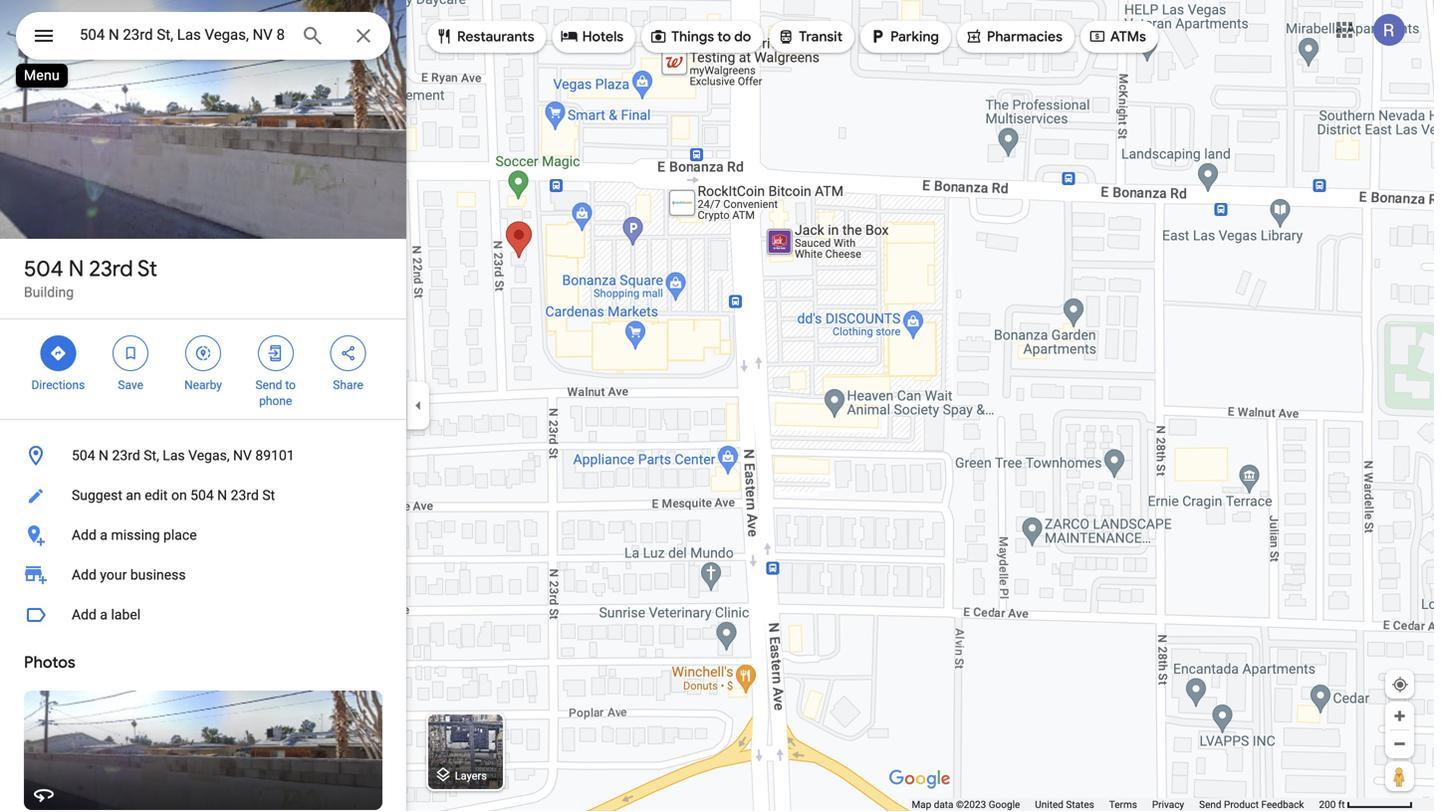 Task type: locate. For each thing, give the bounding box(es) containing it.
0 vertical spatial a
[[100, 527, 108, 544]]

send product feedback
[[1199, 799, 1304, 811]]

hotels
[[582, 28, 624, 46]]

photos
[[24, 653, 75, 673]]

n inside 504 n 23rd st, las vegas, nv 89101 button
[[99, 448, 109, 464]]

st inside 504 n 23rd st building
[[137, 255, 157, 283]]

a inside button
[[100, 527, 108, 544]]

send inside send to phone
[[255, 378, 282, 392]]

504 right on on the left bottom
[[190, 487, 214, 504]]

©2023
[[956, 799, 986, 811]]

send inside button
[[1199, 799, 1222, 811]]

n up suggest
[[99, 448, 109, 464]]

add inside button
[[72, 607, 97, 623]]

add left label at the left bottom
[[72, 607, 97, 623]]

privacy
[[1152, 799, 1184, 811]]

23rd
[[89, 255, 133, 283], [112, 448, 140, 464], [231, 487, 259, 504]]

23rd inside 504 n 23rd st building
[[89, 255, 133, 283]]

do
[[734, 28, 751, 46]]

0 vertical spatial to
[[717, 28, 731, 46]]

place
[[163, 527, 197, 544]]


[[560, 25, 578, 47]]

add left your
[[72, 567, 97, 584]]

united states
[[1035, 799, 1094, 811]]

0 vertical spatial add
[[72, 527, 97, 544]]

add down suggest
[[72, 527, 97, 544]]

add for add your business
[[72, 567, 97, 584]]

1 horizontal spatial st
[[262, 487, 275, 504]]

0 vertical spatial n
[[68, 255, 84, 283]]

nv
[[233, 448, 252, 464]]

share
[[333, 378, 363, 392]]

states
[[1066, 799, 1094, 811]]

a
[[100, 527, 108, 544], [100, 607, 108, 623]]

0 horizontal spatial send
[[255, 378, 282, 392]]

504 n 23rd st building
[[24, 255, 157, 301]]

zoom out image
[[1392, 737, 1407, 752]]

2 a from the top
[[100, 607, 108, 623]]

1 horizontal spatial send
[[1199, 799, 1222, 811]]

89101
[[255, 448, 294, 464]]

add
[[72, 527, 97, 544], [72, 567, 97, 584], [72, 607, 97, 623]]

0 vertical spatial send
[[255, 378, 282, 392]]

200 ft button
[[1319, 799, 1413, 811]]

None field
[[80, 23, 285, 47]]

a inside button
[[100, 607, 108, 623]]

to up 'phone'
[[285, 378, 296, 392]]

n inside 504 n 23rd st building
[[68, 255, 84, 283]]

1 vertical spatial add
[[72, 567, 97, 584]]

2 add from the top
[[72, 567, 97, 584]]

0 horizontal spatial to
[[285, 378, 296, 392]]

2 horizontal spatial n
[[217, 487, 227, 504]]

504 up suggest
[[72, 448, 95, 464]]

label
[[111, 607, 141, 623]]

send left product
[[1199, 799, 1222, 811]]

n up building
[[68, 255, 84, 283]]

add a missing place button
[[0, 516, 406, 556]]

map
[[912, 799, 931, 811]]

st,
[[144, 448, 159, 464]]

send up 'phone'
[[255, 378, 282, 392]]

2 vertical spatial n
[[217, 487, 227, 504]]

0 vertical spatial st
[[137, 255, 157, 283]]

1 horizontal spatial n
[[99, 448, 109, 464]]

3 add from the top
[[72, 607, 97, 623]]

an
[[126, 487, 141, 504]]

 things to do
[[649, 25, 751, 47]]

terms
[[1109, 799, 1137, 811]]

show street view coverage image
[[1385, 762, 1414, 792]]

23rd left "st,"
[[112, 448, 140, 464]]

 button
[[16, 12, 72, 64]]

a for missing
[[100, 527, 108, 544]]

0 horizontal spatial st
[[137, 255, 157, 283]]

a left 'missing'
[[100, 527, 108, 544]]

504 up building
[[24, 255, 63, 283]]

n down vegas,
[[217, 487, 227, 504]]

1 a from the top
[[100, 527, 108, 544]]

1 horizontal spatial 504
[[72, 448, 95, 464]]

actions for 504 n 23rd st region
[[0, 320, 406, 419]]

privacy button
[[1152, 799, 1184, 812]]

st down 89101
[[262, 487, 275, 504]]

suggest an edit on 504 n 23rd st
[[72, 487, 275, 504]]

edit
[[145, 487, 168, 504]]

0 vertical spatial 504
[[24, 255, 63, 283]]

1 add from the top
[[72, 527, 97, 544]]

504 inside 504 n 23rd st building
[[24, 255, 63, 283]]

none field inside 504 n 23rd st, las vegas, nv 89101 field
[[80, 23, 285, 47]]

footer containing map data ©2023 google
[[912, 799, 1319, 812]]

parking
[[890, 28, 939, 46]]

footer
[[912, 799, 1319, 812]]

0 horizontal spatial 504
[[24, 255, 63, 283]]


[[122, 343, 140, 365]]

1 vertical spatial 23rd
[[112, 448, 140, 464]]

st
[[137, 255, 157, 283], [262, 487, 275, 504]]

504 for st
[[24, 255, 63, 283]]

23rd up 
[[89, 255, 133, 283]]

add inside button
[[72, 527, 97, 544]]

1 horizontal spatial to
[[717, 28, 731, 46]]

vegas,
[[188, 448, 230, 464]]

504 n 23rd st, las vegas, nv 89101
[[72, 448, 294, 464]]

1 vertical spatial a
[[100, 607, 108, 623]]

504 for st,
[[72, 448, 95, 464]]

add a label button
[[0, 596, 406, 635]]

0 vertical spatial 23rd
[[89, 255, 133, 283]]

2 horizontal spatial 504
[[190, 487, 214, 504]]

a left label at the left bottom
[[100, 607, 108, 623]]

n for st,
[[99, 448, 109, 464]]


[[777, 25, 795, 47]]

2 vertical spatial add
[[72, 607, 97, 623]]

add your business
[[72, 567, 186, 584]]

2 vertical spatial 504
[[190, 487, 214, 504]]

23rd for st
[[89, 255, 133, 283]]

add a label
[[72, 607, 141, 623]]

1 vertical spatial to
[[285, 378, 296, 392]]

suggest
[[72, 487, 122, 504]]

send
[[255, 378, 282, 392], [1199, 799, 1222, 811]]

0 horizontal spatial n
[[68, 255, 84, 283]]

to inside send to phone
[[285, 378, 296, 392]]

n
[[68, 255, 84, 283], [99, 448, 109, 464], [217, 487, 227, 504]]

send for send to phone
[[255, 378, 282, 392]]

phone
[[259, 394, 292, 408]]

1 vertical spatial n
[[99, 448, 109, 464]]

to
[[717, 28, 731, 46], [285, 378, 296, 392]]

1 vertical spatial 504
[[72, 448, 95, 464]]

st up 
[[137, 255, 157, 283]]

to left do
[[717, 28, 731, 46]]

transit
[[799, 28, 843, 46]]

add your business link
[[0, 556, 406, 596]]

add for add a label
[[72, 607, 97, 623]]

1 vertical spatial st
[[262, 487, 275, 504]]

504 n 23rd st, las vegas, nv 89101 button
[[0, 436, 406, 476]]

st inside button
[[262, 487, 275, 504]]

504
[[24, 255, 63, 283], [72, 448, 95, 464], [190, 487, 214, 504]]

building
[[24, 284, 74, 301]]

23rd down nv
[[231, 487, 259, 504]]

n for st
[[68, 255, 84, 283]]

1 vertical spatial send
[[1199, 799, 1222, 811]]

 parking
[[869, 25, 939, 47]]


[[339, 343, 357, 365]]



Task type: vqa. For each thing, say whether or not it's contained in the screenshot.
the a
yes



Task type: describe. For each thing, give the bounding box(es) containing it.
send product feedback button
[[1199, 799, 1304, 812]]

suggest an edit on 504 n 23rd st button
[[0, 476, 406, 516]]


[[649, 25, 667, 47]]

23rd for st,
[[112, 448, 140, 464]]


[[965, 25, 983, 47]]

 search field
[[16, 12, 390, 64]]

footer inside google maps element
[[912, 799, 1319, 812]]

google maps element
[[0, 0, 1434, 812]]

united states button
[[1035, 799, 1094, 812]]

add for add a missing place
[[72, 527, 97, 544]]

layers
[[455, 770, 487, 783]]

united
[[1035, 799, 1064, 811]]

zoom in image
[[1392, 709, 1407, 724]]

things
[[671, 28, 714, 46]]

atms
[[1110, 28, 1146, 46]]

feedback
[[1261, 799, 1304, 811]]

missing
[[111, 527, 160, 544]]

 restaurants
[[435, 25, 534, 47]]

business
[[130, 567, 186, 584]]

google
[[989, 799, 1020, 811]]

ft
[[1338, 799, 1345, 811]]

200
[[1319, 799, 1336, 811]]

send for send product feedback
[[1199, 799, 1222, 811]]

map data ©2023 google
[[912, 799, 1020, 811]]

collapse side panel image
[[407, 395, 429, 417]]

save
[[118, 378, 143, 392]]

 pharmacies
[[965, 25, 1063, 47]]


[[32, 21, 56, 50]]


[[869, 25, 886, 47]]

 hotels
[[560, 25, 624, 47]]

google account: ruby anderson  
(rubyanndersson@gmail.com) image
[[1373, 14, 1405, 46]]

restaurants
[[457, 28, 534, 46]]


[[1088, 25, 1106, 47]]


[[267, 343, 285, 365]]

show your location image
[[1391, 676, 1409, 694]]

data
[[934, 799, 954, 811]]

n inside suggest an edit on 504 n 23rd st button
[[217, 487, 227, 504]]


[[194, 343, 212, 365]]

 atms
[[1088, 25, 1146, 47]]

pharmacies
[[987, 28, 1063, 46]]

on
[[171, 487, 187, 504]]

your
[[100, 567, 127, 584]]

 transit
[[777, 25, 843, 47]]

add a missing place
[[72, 527, 197, 544]]

2 vertical spatial 23rd
[[231, 487, 259, 504]]

las
[[163, 448, 185, 464]]

200 ft
[[1319, 799, 1345, 811]]

product
[[1224, 799, 1259, 811]]

504 n 23rd st main content
[[0, 0, 406, 812]]

directions
[[31, 378, 85, 392]]

send to phone
[[255, 378, 296, 408]]

nearby
[[184, 378, 222, 392]]

a for label
[[100, 607, 108, 623]]

504 N 23rd St, Las Vegas, NV 89101 field
[[16, 12, 390, 60]]


[[49, 343, 67, 365]]


[[435, 25, 453, 47]]

terms button
[[1109, 799, 1137, 812]]

to inside  things to do
[[717, 28, 731, 46]]



